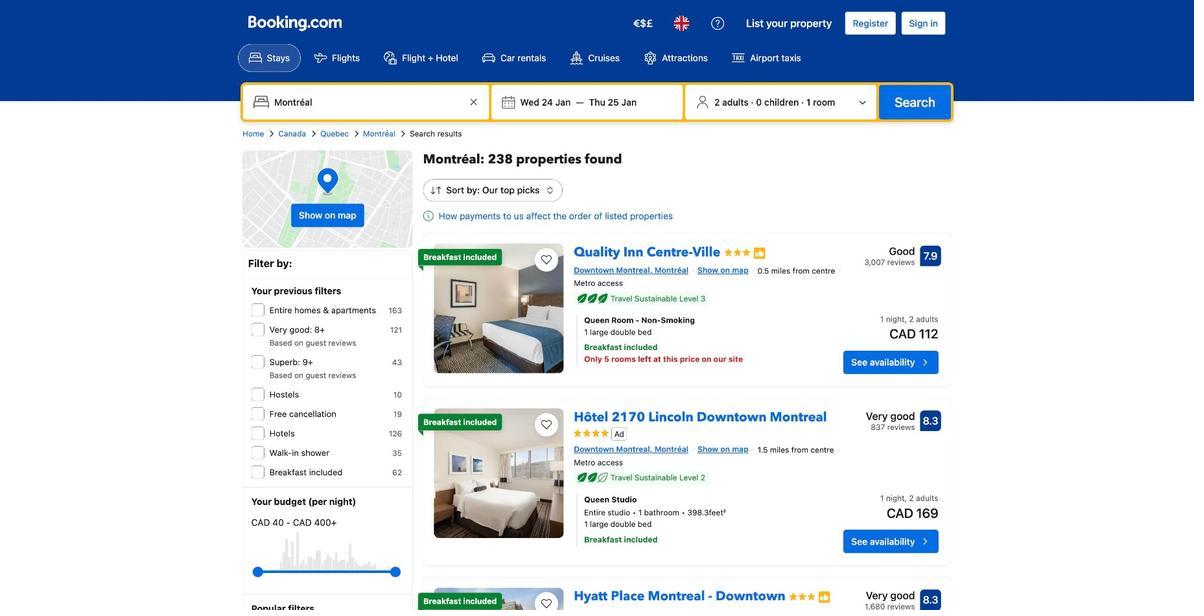 Task type: describe. For each thing, give the bounding box(es) containing it.
quality inn centre-ville image
[[434, 244, 564, 373]]

0 vertical spatial very good element
[[866, 409, 915, 424]]

scored 8.3 element for the bottom very good element
[[920, 590, 941, 610]]

1 vertical spatial very good element
[[865, 588, 915, 603]]

Where are you going? field
[[269, 91, 466, 114]]



Task type: locate. For each thing, give the bounding box(es) containing it.
good element
[[865, 244, 915, 259]]

1 scored 8.3 element from the top
[[920, 411, 941, 431]]

this property is part of our preferred partner programme. it is committed to providing commendable service and good value. it will pay us a higher commission if you make a booking. image
[[753, 247, 766, 260], [753, 247, 766, 260]]

scored 7.9 element
[[920, 246, 941, 266]]

scored 8.3 element for top very good element
[[920, 411, 941, 431]]

search results updated. montréal: 238 properties found. element
[[423, 150, 952, 169]]

very good element
[[866, 409, 915, 424], [865, 588, 915, 603]]

1 vertical spatial scored 8.3 element
[[920, 590, 941, 610]]

hôtel 2170 lincoln downtown montreal image
[[434, 409, 564, 538]]

booking.com image
[[248, 16, 342, 31]]

group
[[258, 562, 396, 582]]

2 scored 8.3 element from the top
[[920, 590, 941, 610]]

scored 8.3 element
[[920, 411, 941, 431], [920, 590, 941, 610]]

0 vertical spatial scored 8.3 element
[[920, 411, 941, 431]]



Task type: vqa. For each thing, say whether or not it's contained in the screenshot.
scored 8.3 "element" to the top
yes



